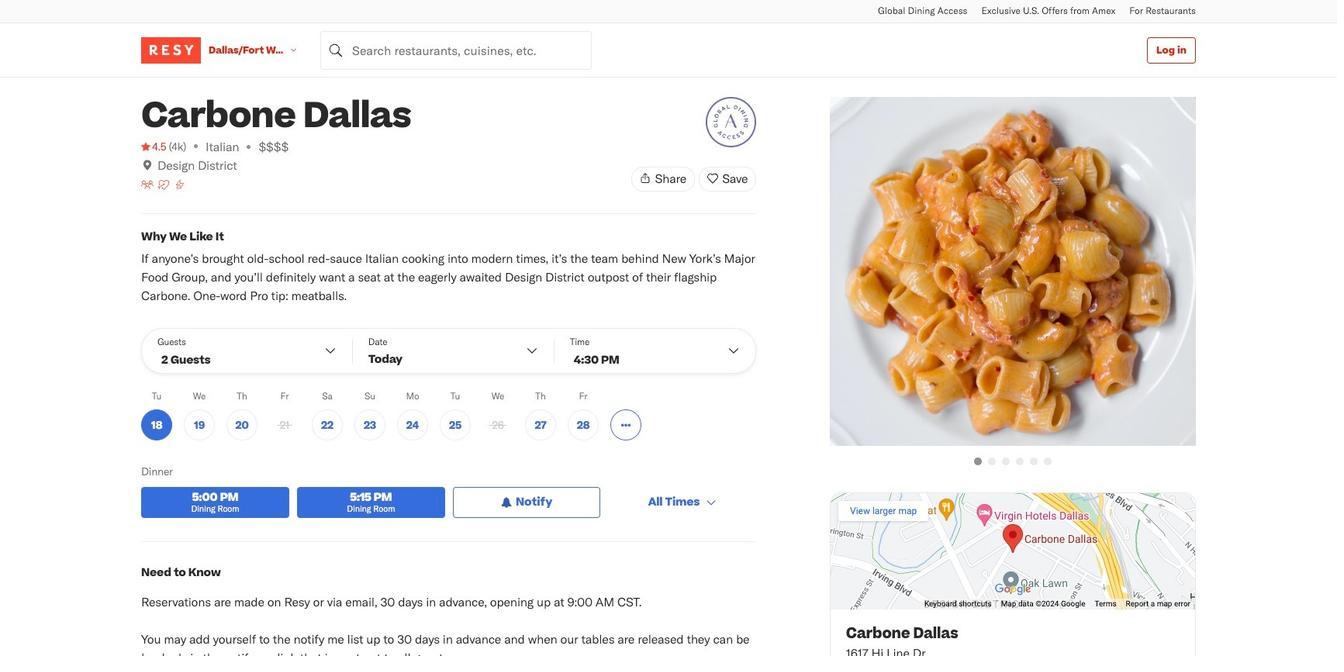 Task type: locate. For each thing, give the bounding box(es) containing it.
Search restaurants, cuisines, etc. text field
[[320, 31, 592, 69]]

None field
[[320, 31, 592, 69]]

4.5 out of 5 stars image
[[141, 139, 166, 154]]



Task type: vqa. For each thing, say whether or not it's contained in the screenshot.
2nd row from the top
no



